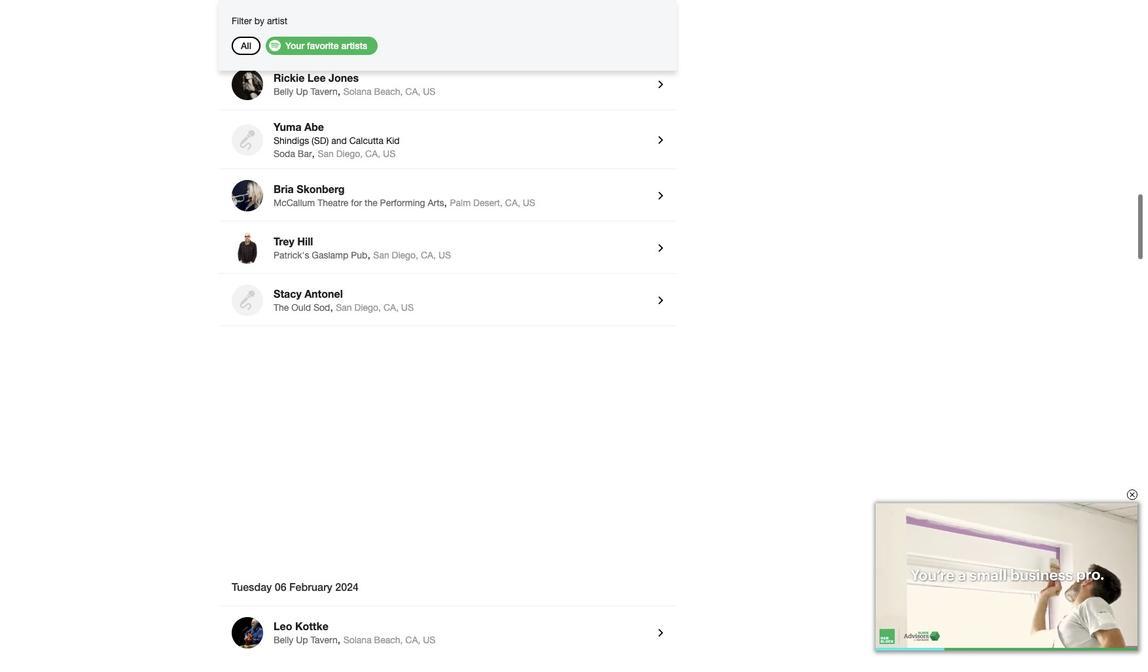 Task type: vqa. For each thing, say whether or not it's contained in the screenshot.
Garey at the left top of the page
no



Task type: locate. For each thing, give the bounding box(es) containing it.
0 vertical spatial beach,
[[374, 86, 403, 97]]

0 vertical spatial san
[[318, 149, 334, 159]]

0 vertical spatial belly up tavern link
[[274, 86, 338, 97]]

beach, inside rickie lee jones belly up tavern , solana beach, ca, us
[[374, 86, 403, 97]]

1 vertical spatial up
[[296, 635, 308, 646]]

us inside yuma abe shindigs (sd) and calcutta kid soda bar , san diego, ca, us
[[383, 149, 396, 159]]

jones
[[329, 71, 359, 84]]

2024 up leo kottke belly up tavern , solana beach, ca, us at the bottom
[[336, 581, 359, 593]]

mccallum theatre for the performing arts link
[[274, 198, 444, 208]]

hill
[[297, 235, 313, 248]]

1 horizontal spatial san
[[336, 303, 352, 313]]

1 beach, from the top
[[374, 86, 403, 97]]

2 vertical spatial san
[[336, 303, 352, 313]]

abe
[[305, 120, 324, 133]]

skonberg
[[297, 183, 345, 195]]

1 vertical spatial 2024
[[336, 581, 359, 593]]

us down the rickie lee jones link
[[423, 86, 436, 97]]

05
[[274, 32, 286, 45]]

06
[[275, 581, 287, 593]]

ca, inside yuma abe shindigs (sd) and calcutta kid soda bar , san diego, ca, us
[[365, 149, 381, 159]]

san for stacy antonel
[[336, 303, 352, 313]]

2 vertical spatial diego,
[[355, 303, 381, 313]]

up down rickie
[[296, 86, 308, 97]]

us down trey hill link
[[439, 250, 451, 261]]

kottke
[[295, 620, 329, 633]]

, inside stacy antonel the ould sod , san diego, ca, us
[[330, 301, 333, 313]]

ca, inside rickie lee jones belly up tavern , solana beach, ca, us
[[406, 86, 421, 97]]

belly
[[274, 86, 294, 97], [274, 635, 294, 646]]

gaslamp
[[312, 250, 349, 261]]

beach, inside leo kottke belly up tavern , solana beach, ca, us
[[374, 635, 403, 646]]

belly up tavern link down kottke
[[274, 635, 338, 646]]

0 vertical spatial 2024
[[335, 32, 358, 45]]

tavern inside rickie lee jones belly up tavern , solana beach, ca, us
[[311, 86, 338, 97]]

belly up tavern link for lee
[[274, 86, 338, 97]]

ca, inside leo kottke belly up tavern , solana beach, ca, us
[[406, 635, 421, 646]]

2 horizontal spatial san
[[373, 250, 389, 261]]

sod
[[314, 303, 330, 313]]

all link
[[241, 40, 252, 51]]

solana
[[344, 86, 372, 97], [344, 635, 372, 646]]

belly up tavern link
[[274, 86, 338, 97], [274, 635, 338, 646]]

san right pub
[[373, 250, 389, 261]]

1 vertical spatial diego,
[[392, 250, 418, 261]]

us down kid
[[383, 149, 396, 159]]

monday 05 february 2024
[[232, 32, 358, 45]]

leo kottke belly up tavern , solana beach, ca, us
[[274, 620, 436, 646]]

0 vertical spatial diego,
[[336, 149, 363, 159]]

diego, inside yuma abe shindigs (sd) and calcutta kid soda bar , san diego, ca, us
[[336, 149, 363, 159]]

1 vertical spatial beach,
[[374, 635, 403, 646]]

san right sod
[[336, 303, 352, 313]]

(sd)
[[312, 136, 329, 146]]

stacy
[[274, 287, 302, 300]]

1 vertical spatial february
[[290, 581, 333, 593]]

the
[[365, 198, 378, 208]]

up
[[296, 86, 308, 97], [296, 635, 308, 646]]

1 tavern from the top
[[311, 86, 338, 97]]

,
[[338, 85, 341, 97], [312, 147, 315, 159], [444, 196, 447, 208], [368, 249, 371, 261], [330, 301, 333, 313], [338, 634, 341, 646]]

your favorite artists
[[286, 40, 368, 51]]

0 vertical spatial up
[[296, 86, 308, 97]]

artist
[[267, 16, 288, 26]]

beach,
[[374, 86, 403, 97], [374, 635, 403, 646]]

2 tavern from the top
[[311, 635, 338, 646]]

us inside leo kottke belly up tavern , solana beach, ca, us
[[423, 635, 436, 646]]

us down leo kottke link on the bottom of page
[[423, 635, 436, 646]]

us inside stacy antonel the ould sod , san diego, ca, us
[[401, 303, 414, 313]]

us
[[423, 86, 436, 97], [383, 149, 396, 159], [523, 198, 536, 208], [439, 250, 451, 261], [401, 303, 414, 313], [423, 635, 436, 646]]

san
[[318, 149, 334, 159], [373, 250, 389, 261], [336, 303, 352, 313]]

, inside rickie lee jones belly up tavern , solana beach, ca, us
[[338, 85, 341, 97]]

leo kottke live image
[[232, 618, 263, 649]]

san inside yuma abe shindigs (sd) and calcutta kid soda bar , san diego, ca, us
[[318, 149, 334, 159]]

2 up from the top
[[296, 635, 308, 646]]

1 vertical spatial san
[[373, 250, 389, 261]]

diego, inside stacy antonel the ould sod , san diego, ca, us
[[355, 303, 381, 313]]

san down "(sd)"
[[318, 149, 334, 159]]

tavern down kottke
[[311, 635, 338, 646]]

your favorite artists button
[[266, 37, 378, 55]]

palm
[[450, 198, 471, 208]]

trey hill link
[[274, 235, 648, 250]]

tavern down the lee
[[311, 86, 338, 97]]

1 vertical spatial tavern
[[311, 635, 338, 646]]

monday
[[232, 32, 271, 45]]

leo
[[274, 620, 292, 633]]

0 horizontal spatial san
[[318, 149, 334, 159]]

favorite
[[307, 40, 339, 51]]

desert,
[[474, 198, 503, 208]]

2 beach, from the top
[[374, 635, 403, 646]]

san inside trey hill patrick's gaslamp pub , san diego, ca, us
[[373, 250, 389, 261]]

diego, right sod
[[355, 303, 381, 313]]

us right desert,
[[523, 198, 536, 208]]

stacy antonel the ould sod , san diego, ca, us
[[274, 287, 414, 313]]

2024 up jones
[[335, 32, 358, 45]]

leo kottke link
[[274, 620, 648, 635]]

, inside leo kottke belly up tavern , solana beach, ca, us
[[338, 634, 341, 646]]

patrick's gaslamp pub link
[[274, 250, 368, 261]]

tavern
[[311, 86, 338, 97], [311, 635, 338, 646]]

the
[[274, 303, 289, 313]]

2 belly from the top
[[274, 635, 294, 646]]

shindigs
[[274, 136, 309, 146]]

ould
[[292, 303, 311, 313]]

2024 for monday 05 february 2024
[[335, 32, 358, 45]]

1 up from the top
[[296, 86, 308, 97]]

belly up tavern link down the lee
[[274, 86, 338, 97]]

1 belly up tavern link from the top
[[274, 86, 338, 97]]

2 belly up tavern link from the top
[[274, 635, 338, 646]]

the ould sod link
[[274, 303, 330, 313]]

up inside leo kottke belly up tavern , solana beach, ca, us
[[296, 635, 308, 646]]

mccallum
[[274, 198, 315, 208]]

belly down rickie
[[274, 86, 294, 97]]

us down stacy antonel link
[[401, 303, 414, 313]]

diego, inside trey hill patrick's gaslamp pub , san diego, ca, us
[[392, 250, 418, 261]]

diego, right pub
[[392, 250, 418, 261]]

0 vertical spatial solana
[[344, 86, 372, 97]]

, inside bria skonberg mccallum theatre for the performing arts , palm desert, ca, us
[[444, 196, 447, 208]]

2 solana from the top
[[344, 635, 372, 646]]

diego, down and
[[336, 149, 363, 159]]

0 vertical spatial belly
[[274, 86, 294, 97]]

rickie
[[274, 71, 305, 84]]

0 vertical spatial tavern
[[311, 86, 338, 97]]

1 belly from the top
[[274, 86, 294, 97]]

1 vertical spatial belly
[[274, 635, 294, 646]]

1 vertical spatial solana
[[344, 635, 372, 646]]

san inside stacy antonel the ould sod , san diego, ca, us
[[336, 303, 352, 313]]

by
[[255, 16, 265, 26]]

2024
[[335, 32, 358, 45], [336, 581, 359, 593]]

ca, inside bria skonberg mccallum theatre for the performing arts , palm desert, ca, us
[[505, 198, 521, 208]]

up down kottke
[[296, 635, 308, 646]]

belly down leo
[[274, 635, 294, 646]]

diego,
[[336, 149, 363, 159], [392, 250, 418, 261], [355, 303, 381, 313]]

bar
[[298, 149, 312, 159]]

ca,
[[406, 86, 421, 97], [365, 149, 381, 159], [505, 198, 521, 208], [421, 250, 436, 261], [384, 303, 399, 313], [406, 635, 421, 646]]

soda bar link
[[274, 149, 312, 159]]

0 vertical spatial february
[[289, 32, 332, 45]]

ca, inside stacy antonel the ould sod , san diego, ca, us
[[384, 303, 399, 313]]

1 vertical spatial belly up tavern link
[[274, 635, 338, 646]]

1 solana from the top
[[344, 86, 372, 97]]

february
[[289, 32, 332, 45], [290, 581, 333, 593]]

san for trey hill
[[373, 250, 389, 261]]

, inside yuma abe shindigs (sd) and calcutta kid soda bar , san diego, ca, us
[[312, 147, 315, 159]]

belly inside leo kottke belly up tavern , solana beach, ca, us
[[274, 635, 294, 646]]

pub
[[351, 250, 368, 261]]



Task type: describe. For each thing, give the bounding box(es) containing it.
belly up tavern link for kottke
[[274, 635, 338, 646]]

solana inside leo kottke belly up tavern , solana beach, ca, us
[[344, 635, 372, 646]]

lee
[[308, 71, 326, 84]]

up inside rickie lee jones belly up tavern , solana beach, ca, us
[[296, 86, 308, 97]]

trey hill patrick's gaslamp pub , san diego, ca, us
[[274, 235, 451, 261]]

tavern inside leo kottke belly up tavern , solana beach, ca, us
[[311, 635, 338, 646]]

tuesday
[[232, 581, 272, 593]]

antonel
[[305, 287, 343, 300]]

trey hill live image
[[232, 232, 263, 264]]

rickie lee jones live image
[[232, 69, 263, 100]]

all
[[241, 40, 252, 51]]

ca, inside trey hill patrick's gaslamp pub , san diego, ca, us
[[421, 250, 436, 261]]

february for 05
[[289, 32, 332, 45]]

your
[[286, 40, 305, 51]]

filter by artist
[[232, 16, 288, 26]]

yuma abe shindigs (sd) and calcutta kid soda bar , san diego, ca, us
[[274, 120, 400, 159]]

rickie lee jones link
[[274, 71, 648, 86]]

filter
[[232, 16, 252, 26]]

2024 for tuesday 06 february 2024
[[336, 581, 359, 593]]

tuesday 06 february 2024
[[232, 581, 359, 593]]

yuma
[[274, 120, 302, 133]]

artists
[[341, 40, 368, 51]]

arts
[[428, 198, 444, 208]]

bria
[[274, 183, 294, 195]]

bria skonberg live image
[[232, 180, 263, 212]]

belly inside rickie lee jones belly up tavern , solana beach, ca, us
[[274, 86, 294, 97]]

calcutta
[[349, 136, 384, 146]]

february for 06
[[290, 581, 333, 593]]

and
[[331, 136, 347, 146]]

theatre
[[318, 198, 349, 208]]

stacy antonel live image
[[232, 285, 263, 316]]

kid
[[386, 136, 400, 146]]

diego, for antonel
[[355, 303, 381, 313]]

yuma abe live image
[[232, 124, 263, 156]]

patrick's
[[274, 250, 309, 261]]

solana inside rickie lee jones belly up tavern , solana beach, ca, us
[[344, 86, 372, 97]]

rickie lee jones belly up tavern , solana beach, ca, us
[[274, 71, 436, 97]]

trey
[[274, 235, 295, 248]]

bria skonberg link
[[274, 183, 648, 197]]

bria skonberg mccallum theatre for the performing arts , palm desert, ca, us
[[274, 183, 536, 208]]

, inside trey hill patrick's gaslamp pub , san diego, ca, us
[[368, 249, 371, 261]]

stacy antonel link
[[274, 287, 648, 302]]

diego, for hill
[[392, 250, 418, 261]]

performing
[[380, 198, 425, 208]]

us inside trey hill patrick's gaslamp pub , san diego, ca, us
[[439, 250, 451, 261]]

soda
[[274, 149, 295, 159]]

us inside rickie lee jones belly up tavern , solana beach, ca, us
[[423, 86, 436, 97]]

us inside bria skonberg mccallum theatre for the performing arts , palm desert, ca, us
[[523, 198, 536, 208]]

for
[[351, 198, 362, 208]]



